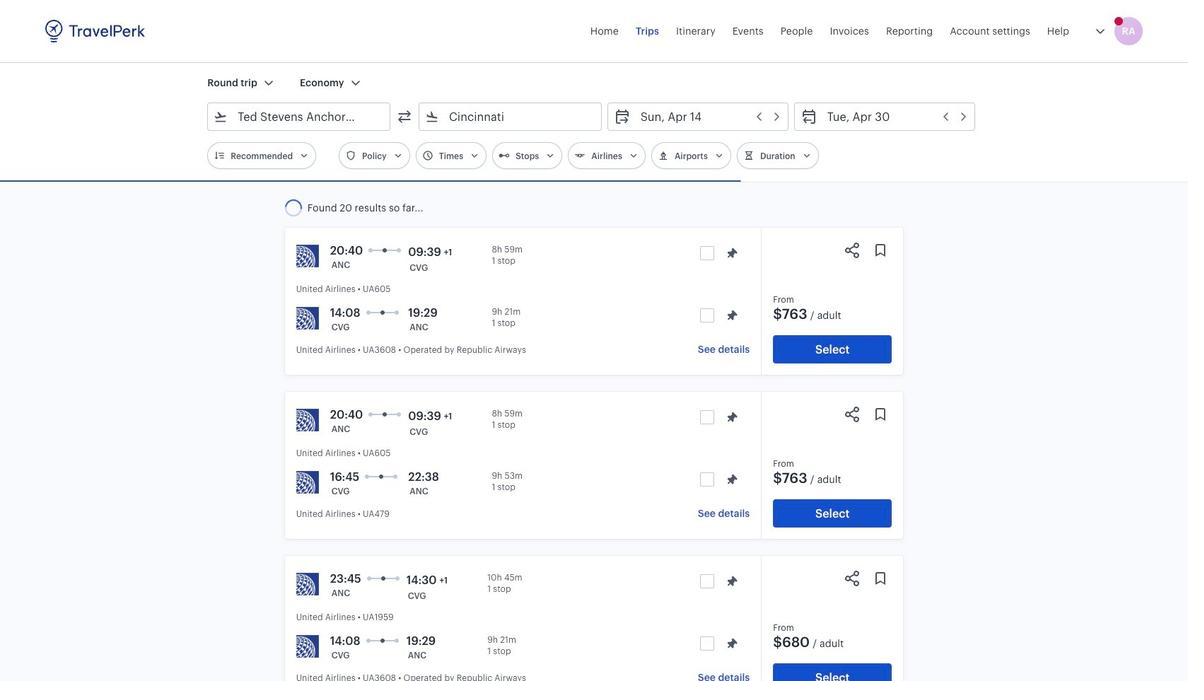 Task type: describe. For each thing, give the bounding box(es) containing it.
2 united airlines image from the top
[[296, 409, 319, 432]]

From search field
[[228, 105, 371, 128]]

1 united airlines image from the top
[[296, 245, 319, 267]]

Depart field
[[631, 105, 782, 128]]



Task type: locate. For each thing, give the bounding box(es) containing it.
1 united airlines image from the top
[[296, 307, 319, 330]]

1 vertical spatial united airlines image
[[296, 409, 319, 432]]

4 united airlines image from the top
[[296, 635, 319, 658]]

Return field
[[818, 105, 969, 128]]

To search field
[[439, 105, 583, 128]]

0 vertical spatial united airlines image
[[296, 307, 319, 330]]

3 united airlines image from the top
[[296, 573, 319, 596]]

2 united airlines image from the top
[[296, 471, 319, 494]]

united airlines image
[[296, 245, 319, 267], [296, 471, 319, 494], [296, 573, 319, 596], [296, 635, 319, 658]]

united airlines image
[[296, 307, 319, 330], [296, 409, 319, 432]]



Task type: vqa. For each thing, say whether or not it's contained in the screenshot.
topmost United Airlines icon
yes



